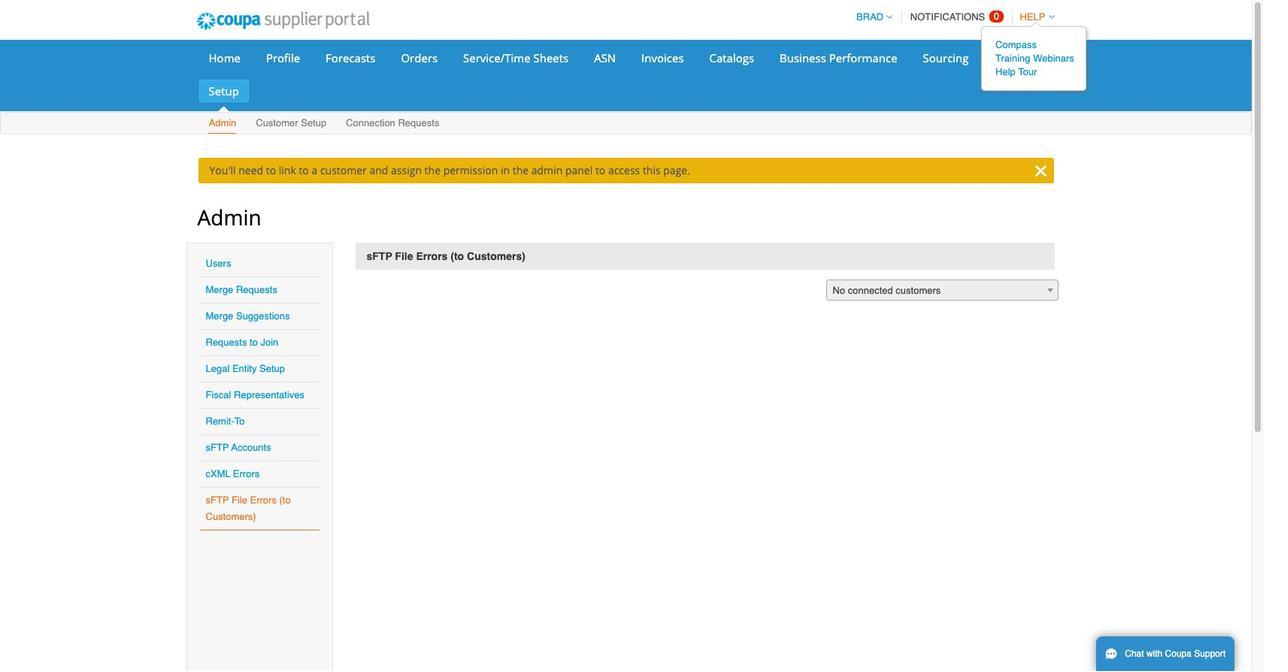 Task type: describe. For each thing, give the bounding box(es) containing it.
representatives
[[234, 390, 305, 401]]

0 vertical spatial file
[[395, 251, 413, 263]]

sftp accounts
[[206, 442, 271, 454]]

1 vertical spatial admin
[[197, 203, 262, 232]]

to
[[235, 416, 245, 427]]

coupa
[[1166, 649, 1192, 660]]

in
[[501, 163, 510, 178]]

accounts
[[231, 442, 271, 454]]

merge suggestions link
[[206, 311, 290, 322]]

connection
[[346, 117, 396, 129]]

users link
[[206, 258, 231, 269]]

access
[[609, 163, 640, 178]]

brad
[[857, 11, 884, 23]]

customers
[[896, 285, 941, 296]]

to right panel
[[596, 163, 606, 178]]

home link
[[199, 47, 251, 69]]

to left join
[[250, 337, 258, 348]]

service/time
[[463, 50, 531, 65]]

catalogs link
[[700, 47, 765, 69]]

with
[[1147, 649, 1163, 660]]

forecasts
[[326, 50, 376, 65]]

profile
[[266, 50, 300, 65]]

sourcing link
[[914, 47, 979, 69]]

legal
[[206, 363, 230, 375]]

merge suggestions
[[206, 311, 290, 322]]

customer setup link
[[255, 114, 327, 134]]

webinars
[[1034, 53, 1075, 64]]

0 vertical spatial errors
[[416, 251, 448, 263]]

chat
[[1126, 649, 1145, 660]]

setup link
[[199, 80, 249, 102]]

permission
[[444, 163, 498, 178]]

orders link
[[392, 47, 448, 69]]

1 horizontal spatial setup
[[260, 363, 285, 375]]

performance
[[830, 50, 898, 65]]

this
[[643, 163, 661, 178]]

notifications
[[911, 11, 986, 23]]

fiscal representatives link
[[206, 390, 305, 401]]

sftp for sftp accounts link
[[206, 442, 229, 454]]

1 vertical spatial sftp file errors (to customers)
[[206, 495, 291, 523]]

cxml errors
[[206, 469, 260, 480]]

orders
[[401, 50, 438, 65]]

2 vertical spatial errors
[[250, 495, 277, 506]]

1 the from the left
[[425, 163, 441, 178]]

catalogs
[[710, 50, 755, 65]]

requests for connection requests
[[398, 117, 440, 129]]

join
[[261, 337, 279, 348]]

admin
[[532, 163, 563, 178]]

service/time sheets
[[463, 50, 569, 65]]

ons
[[1020, 50, 1039, 65]]

merge requests link
[[206, 284, 278, 296]]

merge for merge suggestions
[[206, 311, 234, 322]]

merge for merge requests
[[206, 284, 234, 296]]

admin link
[[208, 114, 237, 134]]

invoices link
[[632, 47, 694, 69]]

to left link
[[266, 163, 276, 178]]

profile link
[[256, 47, 310, 69]]

chat with coupa support button
[[1097, 637, 1236, 672]]

help tour link
[[996, 65, 1075, 79]]

0
[[994, 11, 1000, 22]]

suggestions
[[236, 311, 290, 322]]

connection requests
[[346, 117, 440, 129]]

requests to join link
[[206, 337, 279, 348]]

merge requests
[[206, 284, 278, 296]]

invoices
[[642, 50, 684, 65]]

no connected customers
[[833, 285, 941, 296]]

fiscal
[[206, 390, 231, 401]]

asn link
[[585, 47, 626, 69]]

asn
[[594, 50, 616, 65]]

compass training webinars help tour
[[996, 39, 1075, 77]]

coupa supplier portal image
[[186, 2, 380, 40]]

customer setup
[[256, 117, 327, 129]]

customer
[[256, 117, 298, 129]]

tour
[[1019, 66, 1038, 77]]

forecasts link
[[316, 47, 386, 69]]

1 vertical spatial file
[[232, 495, 247, 506]]

link
[[279, 163, 296, 178]]

connection requests link
[[345, 114, 440, 134]]

business performance
[[780, 50, 898, 65]]

requests for merge requests
[[236, 284, 278, 296]]

navigation containing notifications 0
[[850, 2, 1087, 91]]



Task type: vqa. For each thing, say whether or not it's contained in the screenshot.
address
no



Task type: locate. For each thing, give the bounding box(es) containing it.
you'll
[[210, 163, 236, 178]]

customer
[[320, 163, 367, 178]]

brad link
[[850, 11, 893, 23]]

1 horizontal spatial customers)
[[467, 251, 526, 263]]

1 horizontal spatial file
[[395, 251, 413, 263]]

add-
[[995, 50, 1020, 65]]

home
[[209, 50, 241, 65]]

No connected customers field
[[826, 280, 1059, 302]]

requests right connection
[[398, 117, 440, 129]]

cxml errors link
[[206, 469, 260, 480]]

errors
[[416, 251, 448, 263], [233, 469, 260, 480], [250, 495, 277, 506]]

remit-to
[[206, 416, 245, 427]]

1 horizontal spatial (to
[[451, 251, 464, 263]]

0 horizontal spatial setup
[[209, 84, 239, 99]]

1 vertical spatial merge
[[206, 311, 234, 322]]

1 vertical spatial sftp
[[206, 442, 229, 454]]

2 vertical spatial sftp
[[206, 495, 229, 506]]

file
[[395, 251, 413, 263], [232, 495, 247, 506]]

legal entity setup link
[[206, 363, 285, 375]]

help link
[[1014, 11, 1055, 23]]

0 vertical spatial sftp file errors (to customers)
[[367, 251, 526, 263]]

0 vertical spatial setup
[[209, 84, 239, 99]]

to
[[266, 163, 276, 178], [299, 163, 309, 178], [596, 163, 606, 178], [250, 337, 258, 348]]

0 vertical spatial sftp
[[367, 251, 392, 263]]

you'll need to link to a customer and assign the permission in the admin panel to access this page.
[[210, 163, 691, 178]]

0 horizontal spatial help
[[996, 66, 1016, 77]]

entity
[[232, 363, 257, 375]]

assign
[[391, 163, 422, 178]]

1 horizontal spatial sftp file errors (to customers)
[[367, 251, 526, 263]]

2 vertical spatial setup
[[260, 363, 285, 375]]

a
[[312, 163, 318, 178]]

remit-
[[206, 416, 235, 427]]

0 horizontal spatial sftp file errors (to customers)
[[206, 495, 291, 523]]

setup down join
[[260, 363, 285, 375]]

help up compass link
[[1021, 11, 1046, 23]]

setup right customer
[[301, 117, 327, 129]]

0 horizontal spatial (to
[[279, 495, 291, 506]]

need
[[239, 163, 263, 178]]

2 vertical spatial requests
[[206, 337, 247, 348]]

sftp accounts link
[[206, 442, 271, 454]]

to left the a
[[299, 163, 309, 178]]

requests to join
[[206, 337, 279, 348]]

no
[[833, 285, 846, 296]]

users
[[206, 258, 231, 269]]

add-ons
[[995, 50, 1039, 65]]

panel
[[566, 163, 593, 178]]

requests
[[398, 117, 440, 129], [236, 284, 278, 296], [206, 337, 247, 348]]

No connected customers text field
[[827, 281, 1058, 302]]

1 vertical spatial customers)
[[206, 512, 256, 523]]

0 horizontal spatial the
[[425, 163, 441, 178]]

compass link
[[996, 38, 1075, 52]]

training
[[996, 53, 1031, 64]]

0 vertical spatial merge
[[206, 284, 234, 296]]

1 horizontal spatial the
[[513, 163, 529, 178]]

setup down home link
[[209, 84, 239, 99]]

sheets
[[534, 50, 569, 65]]

customers) inside sftp file errors (to customers) link
[[206, 512, 256, 523]]

help inside compass training webinars help tour
[[996, 66, 1016, 77]]

business
[[780, 50, 827, 65]]

fiscal representatives
[[206, 390, 305, 401]]

requests up legal
[[206, 337, 247, 348]]

and
[[370, 163, 389, 178]]

help
[[1021, 11, 1046, 23], [996, 66, 1016, 77]]

1 horizontal spatial help
[[1021, 11, 1046, 23]]

2 the from the left
[[513, 163, 529, 178]]

add-ons link
[[985, 47, 1048, 69]]

legal entity setup
[[206, 363, 285, 375]]

connected
[[848, 285, 894, 296]]

0 vertical spatial requests
[[398, 117, 440, 129]]

the
[[425, 163, 441, 178], [513, 163, 529, 178]]

admin down setup link
[[209, 117, 237, 129]]

cxml
[[206, 469, 231, 480]]

1 vertical spatial setup
[[301, 117, 327, 129]]

customers)
[[467, 251, 526, 263], [206, 512, 256, 523]]

0 vertical spatial help
[[1021, 11, 1046, 23]]

1 vertical spatial (to
[[279, 495, 291, 506]]

remit-to link
[[206, 416, 245, 427]]

the right assign
[[425, 163, 441, 178]]

training webinars link
[[996, 52, 1075, 65]]

0 horizontal spatial file
[[232, 495, 247, 506]]

admin down you'll
[[197, 203, 262, 232]]

requests up suggestions
[[236, 284, 278, 296]]

compass
[[996, 39, 1037, 50]]

service/time sheets link
[[454, 47, 579, 69]]

sourcing
[[924, 50, 969, 65]]

1 vertical spatial help
[[996, 66, 1016, 77]]

0 horizontal spatial customers)
[[206, 512, 256, 523]]

support
[[1195, 649, 1227, 660]]

the right in
[[513, 163, 529, 178]]

2 horizontal spatial setup
[[301, 117, 327, 129]]

help down "add-"
[[996, 66, 1016, 77]]

notifications 0
[[911, 11, 1000, 23]]

page.
[[664, 163, 691, 178]]

2 merge from the top
[[206, 311, 234, 322]]

sftp
[[367, 251, 392, 263], [206, 442, 229, 454], [206, 495, 229, 506]]

navigation
[[850, 2, 1087, 91]]

business performance link
[[770, 47, 908, 69]]

1 vertical spatial requests
[[236, 284, 278, 296]]

merge down merge requests link
[[206, 311, 234, 322]]

merge
[[206, 284, 234, 296], [206, 311, 234, 322]]

sftp for sftp file errors (to customers) link
[[206, 495, 229, 506]]

1 vertical spatial errors
[[233, 469, 260, 480]]

1 merge from the top
[[206, 284, 234, 296]]

0 vertical spatial admin
[[209, 117, 237, 129]]

setup
[[209, 84, 239, 99], [301, 117, 327, 129], [260, 363, 285, 375]]

sftp file errors (to customers) link
[[206, 495, 291, 523]]

0 vertical spatial customers)
[[467, 251, 526, 263]]

merge down users link
[[206, 284, 234, 296]]

(to
[[451, 251, 464, 263], [279, 495, 291, 506]]

chat with coupa support
[[1126, 649, 1227, 660]]

admin
[[209, 117, 237, 129], [197, 203, 262, 232]]

0 vertical spatial (to
[[451, 251, 464, 263]]



